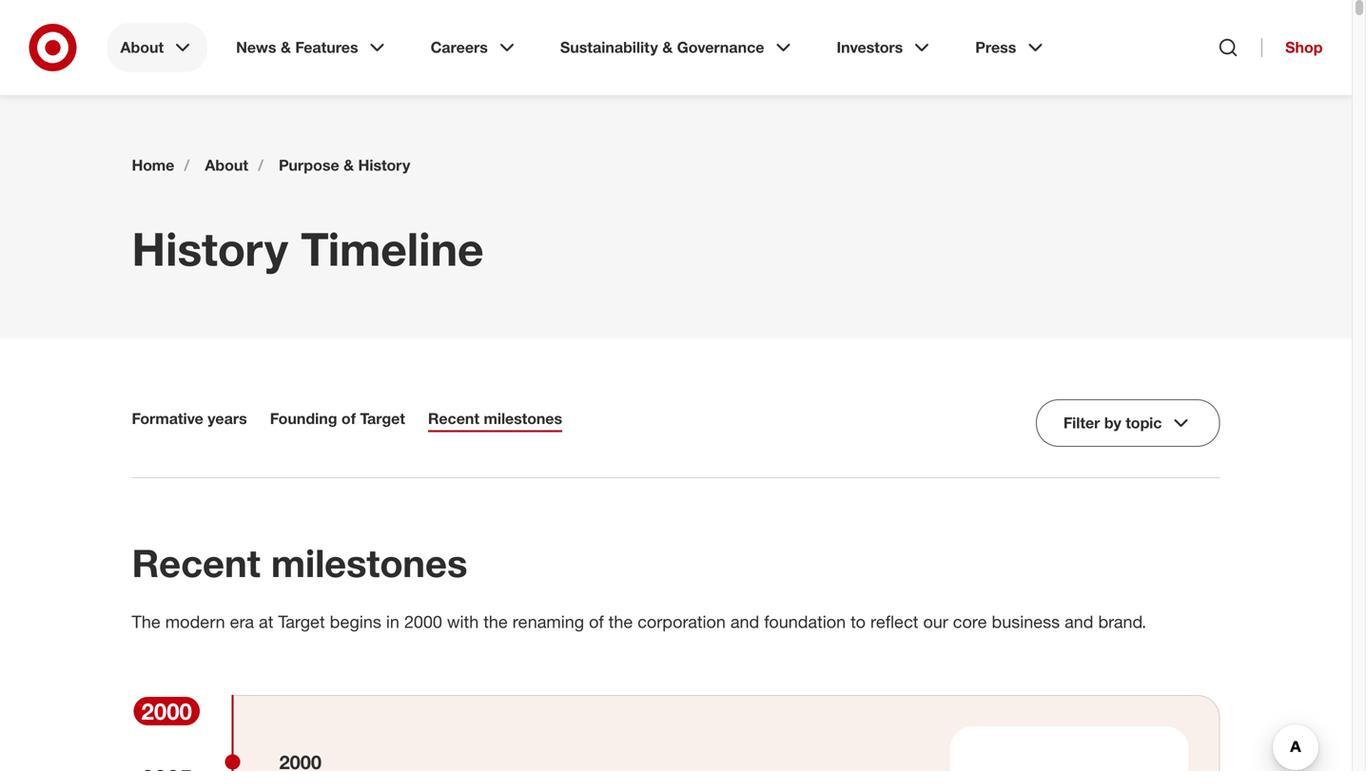 Task type: locate. For each thing, give the bounding box(es) containing it.
2 and from the left
[[1065, 612, 1093, 632]]

sustainability
[[560, 38, 658, 57]]

1 horizontal spatial 2000
[[404, 612, 442, 632]]

0 vertical spatial recent
[[428, 410, 479, 428]]

shop link
[[1261, 38, 1323, 57]]

1 horizontal spatial the
[[608, 612, 633, 632]]

& for features
[[281, 38, 291, 57]]

0 horizontal spatial and
[[730, 612, 759, 632]]

& right purpose
[[343, 156, 354, 175]]

of
[[341, 410, 356, 428], [589, 612, 604, 632]]

purpose
[[279, 156, 339, 175]]

renaming
[[513, 612, 584, 632]]

0 horizontal spatial the
[[483, 612, 508, 632]]

1 vertical spatial target
[[278, 612, 325, 632]]

target
[[360, 410, 405, 428], [278, 612, 325, 632]]

brand.
[[1098, 612, 1146, 632]]

the left corporation
[[608, 612, 633, 632]]

0 vertical spatial recent milestones
[[428, 410, 562, 428]]

1 horizontal spatial milestones
[[484, 410, 562, 428]]

investors
[[837, 38, 903, 57]]

to
[[850, 612, 866, 632]]

0 horizontal spatial about
[[120, 38, 164, 57]]

recent milestones link
[[428, 410, 562, 432]]

1 vertical spatial 2000
[[141, 698, 192, 725]]

investors link
[[823, 23, 947, 72]]

milestones
[[484, 410, 562, 428], [271, 540, 468, 586]]

2 horizontal spatial &
[[662, 38, 673, 57]]

1 horizontal spatial of
[[589, 612, 604, 632]]

topic
[[1126, 414, 1162, 432]]

0 vertical spatial history
[[358, 156, 410, 175]]

history inside purpose & history link
[[358, 156, 410, 175]]

0 horizontal spatial milestones
[[271, 540, 468, 586]]

careers link
[[417, 23, 532, 72]]

by
[[1104, 414, 1121, 432]]

timeline
[[301, 221, 484, 277]]

2000 right the in
[[404, 612, 442, 632]]

modern
[[165, 612, 225, 632]]

and left brand.
[[1065, 612, 1093, 632]]

about link
[[107, 23, 208, 72], [205, 156, 248, 175]]

1 vertical spatial history
[[132, 221, 288, 277]]

news
[[236, 38, 276, 57]]

news & features link
[[223, 23, 402, 72]]

of right renaming
[[589, 612, 604, 632]]

2000 down the
[[141, 698, 192, 725]]

1 horizontal spatial recent
[[428, 410, 479, 428]]

purpose & history
[[279, 156, 410, 175]]

formative years
[[132, 410, 247, 428]]

history timeline
[[132, 221, 484, 277]]

0 vertical spatial of
[[341, 410, 356, 428]]

& right news at the top
[[281, 38, 291, 57]]

1 vertical spatial about
[[205, 156, 248, 175]]

1 vertical spatial recent milestones
[[132, 540, 468, 586]]

1 horizontal spatial history
[[358, 156, 410, 175]]

the
[[483, 612, 508, 632], [608, 612, 633, 632]]

target right "at"
[[278, 612, 325, 632]]

1 horizontal spatial target
[[360, 410, 405, 428]]

0 horizontal spatial &
[[281, 38, 291, 57]]

1 horizontal spatial about
[[205, 156, 248, 175]]

recent milestones
[[428, 410, 562, 428], [132, 540, 468, 586]]

0 horizontal spatial 2000
[[141, 698, 192, 725]]

history
[[358, 156, 410, 175], [132, 221, 288, 277]]

recent
[[428, 410, 479, 428], [132, 540, 260, 586]]

and
[[730, 612, 759, 632], [1065, 612, 1093, 632]]

& left governance
[[662, 38, 673, 57]]

1 horizontal spatial and
[[1065, 612, 1093, 632]]

home
[[132, 156, 174, 175]]

the right with
[[483, 612, 508, 632]]

&
[[281, 38, 291, 57], [662, 38, 673, 57], [343, 156, 354, 175]]

0 horizontal spatial recent
[[132, 540, 260, 586]]

about
[[120, 38, 164, 57], [205, 156, 248, 175]]

2 the from the left
[[608, 612, 633, 632]]

1 vertical spatial about link
[[205, 156, 248, 175]]

1 horizontal spatial &
[[343, 156, 354, 175]]

2000
[[404, 612, 442, 632], [141, 698, 192, 725]]

0 vertical spatial milestones
[[484, 410, 562, 428]]

0 vertical spatial about link
[[107, 23, 208, 72]]

of right founding on the left bottom
[[341, 410, 356, 428]]

and left foundation
[[730, 612, 759, 632]]

1 vertical spatial milestones
[[271, 540, 468, 586]]

sustainability & governance
[[560, 38, 764, 57]]

target right founding on the left bottom
[[360, 410, 405, 428]]

features
[[295, 38, 358, 57]]



Task type: vqa. For each thing, say whether or not it's contained in the screenshot.
news & features "link"
yes



Task type: describe. For each thing, give the bounding box(es) containing it.
core
[[953, 612, 987, 632]]

corporation
[[638, 612, 726, 632]]

1 vertical spatial recent
[[132, 540, 260, 586]]

careers
[[431, 38, 488, 57]]

foundation
[[764, 612, 846, 632]]

2000 link
[[134, 697, 200, 726]]

1 and from the left
[[730, 612, 759, 632]]

the modern era at target begins in 2000 with the renaming of the corporation and foundation to reflect our core business and brand.
[[132, 612, 1146, 632]]

news & features
[[236, 38, 358, 57]]

purpose & history link
[[279, 156, 410, 175]]

filter by topic
[[1063, 414, 1162, 432]]

formative years link
[[132, 410, 247, 432]]

our
[[923, 612, 948, 632]]

begins
[[330, 612, 381, 632]]

formative
[[132, 410, 203, 428]]

0 vertical spatial about
[[120, 38, 164, 57]]

founding of target link
[[270, 410, 405, 432]]

filter
[[1063, 414, 1100, 432]]

Filter by topic field
[[1036, 400, 1220, 447]]

press link
[[962, 23, 1060, 72]]

0 horizontal spatial of
[[341, 410, 356, 428]]

the
[[132, 612, 161, 632]]

reflect
[[870, 612, 918, 632]]

founding
[[270, 410, 337, 428]]

1 the from the left
[[483, 612, 508, 632]]

0 horizontal spatial target
[[278, 612, 325, 632]]

& for history
[[343, 156, 354, 175]]

sustainability & governance link
[[547, 23, 808, 72]]

with
[[447, 612, 479, 632]]

era
[[230, 612, 254, 632]]

0 vertical spatial target
[[360, 410, 405, 428]]

press
[[975, 38, 1016, 57]]

0 vertical spatial 2000
[[404, 612, 442, 632]]

governance
[[677, 38, 764, 57]]

years
[[208, 410, 247, 428]]

business
[[992, 612, 1060, 632]]

0 horizontal spatial history
[[132, 221, 288, 277]]

at
[[259, 612, 273, 632]]

in
[[386, 612, 399, 632]]

1 vertical spatial of
[[589, 612, 604, 632]]

& for governance
[[662, 38, 673, 57]]

shop
[[1285, 38, 1323, 57]]

founding of target
[[270, 410, 405, 428]]

home link
[[132, 156, 174, 175]]



